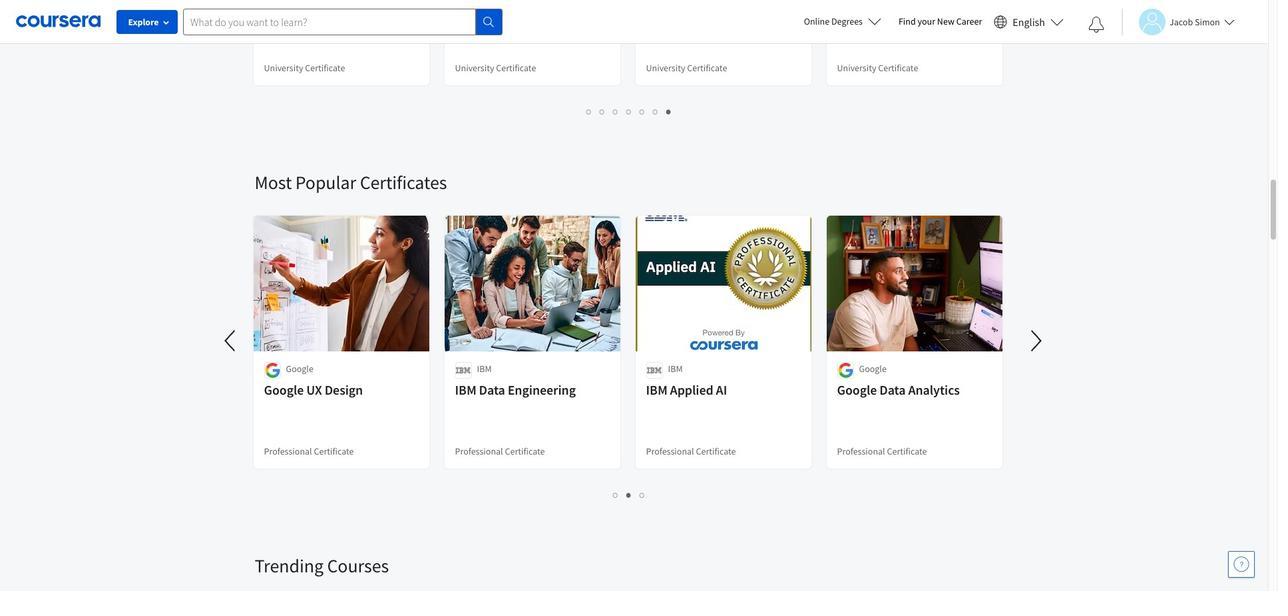 Task type: vqa. For each thing, say whether or not it's contained in the screenshot.
1st Professional Certificate from the right
yes



Task type: describe. For each thing, give the bounding box(es) containing it.
trending courses
[[255, 554, 389, 578]]

entrepreneurship
[[264, 17, 364, 33]]

career
[[957, 15, 982, 27]]

1 for 1 button related to 3 "button" within the most popular certificates carousel element
[[613, 489, 619, 501]]

professional certificate for engineering
[[455, 445, 545, 457]]

google image for google ux design
[[264, 362, 281, 379]]

1 button for 3 "button" within the most popular certificates carousel element
[[609, 487, 622, 503]]

6 button
[[649, 104, 662, 119]]

professional for google data analytics
[[837, 445, 885, 457]]

courses
[[327, 554, 389, 578]]

jacob
[[1170, 16, 1193, 28]]

analytics
[[908, 381, 960, 398]]

help center image
[[1234, 557, 1250, 573]]

most
[[255, 170, 292, 194]]

next slide image
[[1020, 325, 1052, 357]]

3 university certificate from the left
[[646, 62, 727, 74]]

university certificate link
[[634, 0, 813, 87]]

certificate inside innovation management & entrepreneurship university certificate
[[324, 35, 383, 52]]

online degrees
[[804, 15, 863, 27]]

7 button
[[662, 104, 676, 119]]

new
[[937, 15, 955, 27]]

ibm image for ibm data engineering
[[455, 362, 472, 379]]

leadership inside trust based leadership university certificate
[[906, 0, 969, 15]]

strategic
[[530, 0, 580, 15]]

professional for ibm applied ai
[[646, 445, 694, 457]]

google data analytics
[[837, 381, 960, 398]]

university inside trust based leadership university certificate
[[837, 17, 895, 33]]

find
[[899, 15, 916, 27]]

university inside innovation management & entrepreneurship university certificate
[[264, 35, 322, 52]]

design
[[325, 381, 363, 398]]

degrees
[[832, 15, 863, 27]]

english
[[1013, 15, 1045, 28]]

engineering
[[508, 381, 576, 398]]

most popular certificates
[[255, 170, 447, 194]]

ux
[[306, 381, 322, 398]]

&
[[405, 0, 413, 15]]

google image for google data analytics
[[837, 362, 854, 379]]

applied
[[670, 381, 713, 398]]

3 inside most popular certificates carousel element
[[640, 489, 645, 501]]

5
[[640, 105, 645, 118]]

online degrees button
[[793, 7, 892, 36]]

list inside most popular certificates carousel element
[[255, 487, 1004, 503]]

data for google
[[880, 381, 906, 398]]

google ux design
[[264, 381, 363, 398]]

leadership inside certificate in strategic leadership
[[455, 17, 518, 33]]

university certificate for leadership
[[455, 62, 536, 74]]

certificate inside trust based leadership university certificate
[[898, 17, 956, 33]]

show notifications image
[[1089, 17, 1104, 33]]

4
[[626, 105, 632, 118]]

ai
[[716, 381, 727, 398]]

simon
[[1195, 16, 1220, 28]]

certificate inside certificate in strategic leadership
[[455, 0, 514, 15]]



Task type: locate. For each thing, give the bounding box(es) containing it.
1 button for topmost 3 "button"
[[583, 104, 596, 119]]

0 horizontal spatial leadership
[[455, 17, 518, 33]]

most popular certificates carousel element
[[215, 130, 1052, 514]]

0 horizontal spatial 1 button
[[583, 104, 596, 119]]

1 vertical spatial list
[[255, 487, 1004, 503]]

0 horizontal spatial 2 button
[[596, 104, 609, 119]]

innovation
[[264, 0, 325, 15]]

1 professional from the left
[[264, 445, 312, 457]]

2 google image from the left
[[837, 362, 854, 379]]

1 google image from the left
[[264, 362, 281, 379]]

professional certificate down google ux design
[[264, 445, 354, 457]]

0 vertical spatial 2 button
[[596, 104, 609, 119]]

data left the analytics
[[880, 381, 906, 398]]

leadership
[[906, 0, 969, 15], [455, 17, 518, 33]]

1 horizontal spatial google image
[[837, 362, 854, 379]]

4 university certificate from the left
[[837, 62, 918, 74]]

jacob simon
[[1170, 16, 1220, 28]]

1 data from the left
[[479, 381, 505, 398]]

university certificate for university
[[837, 62, 918, 74]]

1 vertical spatial 2
[[626, 489, 632, 501]]

2
[[600, 105, 605, 118], [626, 489, 632, 501]]

certificates
[[360, 170, 447, 194]]

coursera image
[[16, 11, 101, 32]]

certificate in strategic leadership
[[455, 0, 580, 33]]

1 university certificate from the left
[[264, 62, 345, 74]]

professional certificate down ibm data engineering
[[455, 445, 545, 457]]

google image
[[264, 362, 281, 379], [837, 362, 854, 379]]

data left engineering
[[479, 381, 505, 398]]

What do you want to learn? text field
[[183, 8, 476, 35]]

2 button for topmost 3 "button"'s 1 button
[[596, 104, 609, 119]]

0 vertical spatial leadership
[[906, 0, 969, 15]]

1 horizontal spatial 3
[[640, 489, 645, 501]]

1 ibm image from the left
[[455, 362, 472, 379]]

1 horizontal spatial ibm image
[[646, 362, 663, 379]]

1 vertical spatial 2 button
[[622, 487, 636, 503]]

3 button inside most popular certificates carousel element
[[636, 487, 649, 503]]

0 horizontal spatial ibm image
[[455, 362, 472, 379]]

2 professional from the left
[[455, 445, 503, 457]]

professional certificate for design
[[264, 445, 354, 457]]

leadership up the find your new career
[[906, 0, 969, 15]]

6
[[653, 105, 658, 118]]

university certificate down certificate in strategic leadership
[[455, 62, 536, 74]]

1 professional certificate from the left
[[264, 445, 354, 457]]

0 horizontal spatial data
[[479, 381, 505, 398]]

explore button
[[117, 10, 178, 34]]

4 professional certificate from the left
[[837, 445, 927, 457]]

in
[[516, 0, 527, 15]]

trust
[[837, 0, 866, 15]]

2 button
[[596, 104, 609, 119], [622, 487, 636, 503]]

online
[[804, 15, 830, 27]]

find your new career link
[[892, 13, 989, 30]]

0 vertical spatial 3 button
[[609, 104, 622, 119]]

3 professional certificate from the left
[[646, 445, 736, 457]]

trust based leadership university certificate
[[837, 0, 969, 33]]

english button
[[989, 0, 1069, 43]]

leadership down in
[[455, 17, 518, 33]]

1 horizontal spatial 2 button
[[622, 487, 636, 503]]

1 for topmost 3 "button"'s 1 button
[[587, 105, 592, 118]]

0 horizontal spatial 3 button
[[609, 104, 622, 119]]

1 list from the top
[[255, 104, 1004, 119]]

0 horizontal spatial 3
[[613, 105, 619, 118]]

innovation management & entrepreneurship university certificate
[[264, 0, 413, 52]]

1 horizontal spatial 2
[[626, 489, 632, 501]]

7
[[666, 105, 672, 118]]

5 button
[[636, 104, 649, 119]]

2 data from the left
[[880, 381, 906, 398]]

0 vertical spatial 1 button
[[583, 104, 596, 119]]

google image up google data analytics
[[837, 362, 854, 379]]

your
[[918, 15, 935, 27]]

2 university certificate from the left
[[455, 62, 536, 74]]

ibm image up ibm data engineering
[[455, 362, 472, 379]]

3 professional from the left
[[646, 445, 694, 457]]

certificate
[[455, 0, 514, 15], [898, 17, 956, 33], [324, 35, 383, 52], [305, 62, 345, 74], [496, 62, 536, 74], [687, 62, 727, 74], [878, 62, 918, 74], [314, 445, 354, 457], [505, 445, 545, 457], [696, 445, 736, 457], [887, 445, 927, 457]]

0 vertical spatial 1
[[587, 105, 592, 118]]

2 list from the top
[[255, 487, 1004, 503]]

1
[[587, 105, 592, 118], [613, 489, 619, 501]]

1 button
[[583, 104, 596, 119], [609, 487, 622, 503]]

2 inside most popular certificates carousel element
[[626, 489, 632, 501]]

ibm applied ai
[[646, 381, 727, 398]]

university certificate down entrepreneurship
[[264, 62, 345, 74]]

2 for topmost 3 "button"
[[600, 105, 605, 118]]

ibm data engineering
[[455, 381, 576, 398]]

1 horizontal spatial 1 button
[[609, 487, 622, 503]]

0 horizontal spatial 1
[[587, 105, 592, 118]]

2 button inside most popular certificates carousel element
[[622, 487, 636, 503]]

professional certificate for analytics
[[837, 445, 927, 457]]

professional certificate
[[264, 445, 354, 457], [455, 445, 545, 457], [646, 445, 736, 457], [837, 445, 927, 457]]

university certificate
[[264, 62, 345, 74], [455, 62, 536, 74], [646, 62, 727, 74], [837, 62, 918, 74]]

popular
[[295, 170, 356, 194]]

1 horizontal spatial 1
[[613, 489, 619, 501]]

data for ibm
[[479, 381, 505, 398]]

professional certificate down "applied"
[[646, 445, 736, 457]]

1 vertical spatial 3
[[640, 489, 645, 501]]

trending
[[255, 554, 324, 578]]

ibm
[[477, 363, 492, 375], [668, 363, 683, 375], [455, 381, 476, 398], [646, 381, 668, 398]]

university certificate for entrepreneurship
[[264, 62, 345, 74]]

1 vertical spatial 1
[[613, 489, 619, 501]]

0 vertical spatial list
[[255, 104, 1004, 119]]

professional certificate down google data analytics
[[837, 445, 927, 457]]

management
[[328, 0, 402, 15]]

1 vertical spatial 3 button
[[636, 487, 649, 503]]

1 vertical spatial 1 button
[[609, 487, 622, 503]]

university certificate down find
[[837, 62, 918, 74]]

2 button for 1 button related to 3 "button" within the most popular certificates carousel element
[[622, 487, 636, 503]]

data
[[479, 381, 505, 398], [880, 381, 906, 398]]

4 professional from the left
[[837, 445, 885, 457]]

google image up google ux design
[[264, 362, 281, 379]]

4 button
[[622, 104, 636, 119]]

0 vertical spatial 3
[[613, 105, 619, 118]]

None search field
[[183, 8, 503, 35]]

university certificate up 7
[[646, 62, 727, 74]]

1 vertical spatial leadership
[[455, 17, 518, 33]]

find your new career
[[899, 15, 982, 27]]

professional for google ux design
[[264, 445, 312, 457]]

1 horizontal spatial leadership
[[906, 0, 969, 15]]

list
[[255, 104, 1004, 119], [255, 487, 1004, 503]]

university
[[837, 17, 895, 33], [264, 35, 322, 52], [264, 62, 303, 74], [455, 62, 494, 74], [646, 62, 685, 74], [837, 62, 876, 74]]

2 for 3 "button" within the most popular certificates carousel element
[[626, 489, 632, 501]]

3
[[613, 105, 619, 118], [640, 489, 645, 501]]

0 horizontal spatial 2
[[600, 105, 605, 118]]

0 vertical spatial 2
[[600, 105, 605, 118]]

based
[[869, 0, 903, 15]]

previous slide image
[[215, 325, 247, 357]]

2 ibm image from the left
[[646, 362, 663, 379]]

1 inside most popular certificates carousel element
[[613, 489, 619, 501]]

0 horizontal spatial google image
[[264, 362, 281, 379]]

ibm image
[[455, 362, 472, 379], [646, 362, 663, 379]]

1 horizontal spatial data
[[880, 381, 906, 398]]

google
[[286, 363, 314, 375], [859, 363, 887, 375], [264, 381, 304, 398], [837, 381, 877, 398]]

professional for ibm data engineering
[[455, 445, 503, 457]]

ibm image for ibm applied ai
[[646, 362, 663, 379]]

professional certificate for ai
[[646, 445, 736, 457]]

explore
[[128, 16, 159, 28]]

jacob simon button
[[1122, 8, 1235, 35]]

2 professional certificate from the left
[[455, 445, 545, 457]]

ibm image up ibm applied ai
[[646, 362, 663, 379]]

1 horizontal spatial 3 button
[[636, 487, 649, 503]]

professional
[[264, 445, 312, 457], [455, 445, 503, 457], [646, 445, 694, 457], [837, 445, 885, 457]]

3 button
[[609, 104, 622, 119], [636, 487, 649, 503]]



